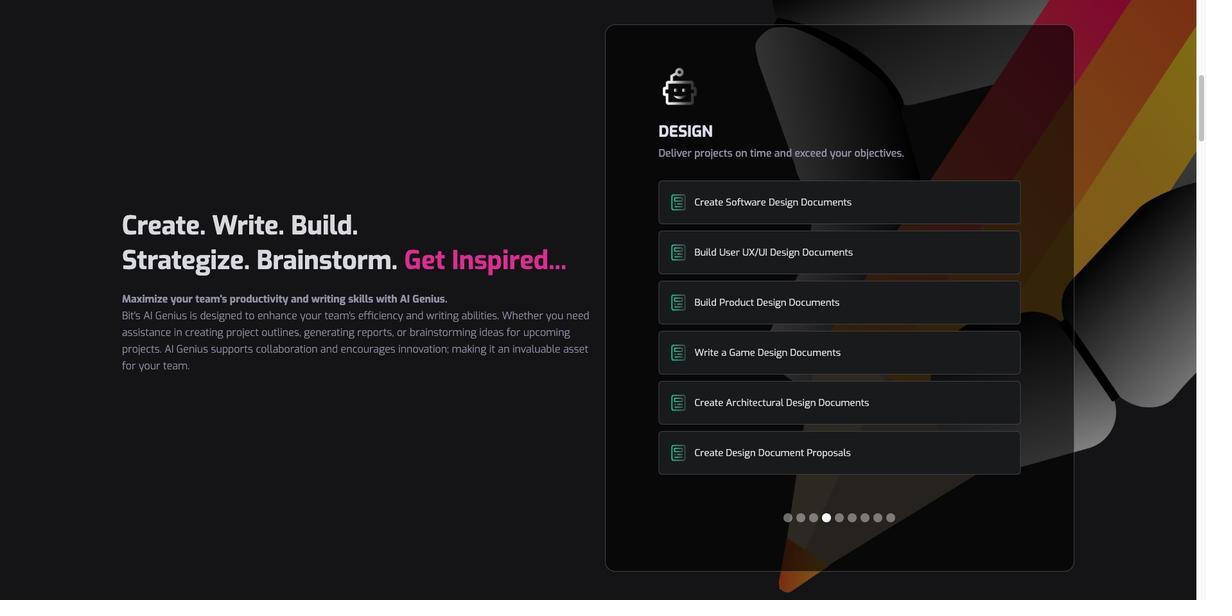 Task type: describe. For each thing, give the bounding box(es) containing it.
you
[[546, 309, 564, 323]]

and inside 'design deliver projects on time and exceed your objectives.'
[[775, 146, 792, 160]]

design right game
[[758, 346, 788, 359]]

ux/ui
[[743, 246, 768, 259]]

strategize.
[[122, 244, 250, 278]]

in
[[174, 326, 182, 339]]

design left document
[[726, 447, 756, 459]]

create for create design document proposals
[[695, 447, 724, 459]]

whether
[[502, 309, 544, 323]]

1 horizontal spatial for
[[507, 326, 521, 339]]

designed
[[200, 309, 242, 323]]

design right product
[[757, 296, 787, 309]]

write a game design documents
[[695, 346, 841, 359]]

get
[[404, 244, 445, 278]]

time
[[750, 146, 772, 160]]

team.
[[163, 359, 190, 373]]

creating
[[185, 326, 223, 339]]

project
[[226, 326, 259, 339]]

build product design documents
[[695, 296, 840, 309]]

making
[[452, 342, 487, 356]]

software
[[726, 196, 766, 209]]

0 vertical spatial genius
[[155, 309, 187, 323]]

your down projects.
[[139, 359, 160, 373]]

design right software
[[769, 196, 799, 209]]

to
[[245, 309, 255, 323]]

0 vertical spatial ai
[[400, 292, 410, 306]]

innovation;
[[398, 342, 449, 356]]

or
[[397, 326, 407, 339]]

user
[[720, 246, 740, 259]]

documents for create software design documents
[[801, 196, 852, 209]]

projects.
[[122, 342, 162, 356]]

create for create architectural design documents
[[695, 396, 724, 409]]

abilities.
[[462, 309, 499, 323]]

invaluable
[[513, 342, 561, 356]]

1 horizontal spatial team's
[[325, 309, 355, 323]]

exceed
[[795, 146, 827, 160]]

skills
[[348, 292, 374, 306]]

architectural
[[726, 396, 784, 409]]

design
[[659, 121, 713, 142]]

design right architectural
[[786, 396, 816, 409]]

genius.
[[413, 292, 448, 306]]

proposals
[[807, 447, 851, 459]]

outlines,
[[262, 326, 301, 339]]

carousel region
[[625, 44, 1055, 539]]

encourages
[[341, 342, 396, 356]]

upcoming
[[523, 326, 570, 339]]

1 vertical spatial genius
[[177, 342, 208, 356]]

build for build product design documents
[[695, 296, 717, 309]]

product
[[720, 296, 754, 309]]

list inside carousel region
[[659, 181, 1021, 475]]

write
[[695, 346, 719, 359]]

0 horizontal spatial for
[[122, 359, 136, 373]]

your up is
[[171, 292, 193, 306]]

generating
[[304, 326, 355, 339]]

document
[[759, 447, 805, 459]]



Task type: vqa. For each thing, say whether or not it's contained in the screenshot.
WEBSITE!
no



Task type: locate. For each thing, give the bounding box(es) containing it.
asset
[[564, 342, 589, 356]]

0 horizontal spatial team's
[[195, 292, 227, 306]]

genius down creating
[[177, 342, 208, 356]]

design right ux/ui
[[770, 246, 800, 259]]

efficiency
[[358, 309, 403, 323]]

for down whether
[[507, 326, 521, 339]]

2 create from the top
[[695, 396, 724, 409]]

ai up team.
[[165, 342, 174, 356]]

1 build from the top
[[695, 246, 717, 259]]

and down the generating
[[321, 342, 338, 356]]

your up the generating
[[300, 309, 322, 323]]

documents for build product design documents
[[789, 296, 840, 309]]

for down projects.
[[122, 359, 136, 373]]

create design document proposals
[[695, 447, 851, 459]]

2 horizontal spatial ai
[[400, 292, 410, 306]]

list containing create software design documents
[[659, 181, 1021, 475]]

create. write. build. strategize. brainstorm. get inspired...
[[122, 209, 567, 278]]

2 vertical spatial create
[[695, 447, 724, 459]]

0 vertical spatial build
[[695, 246, 717, 259]]

an
[[498, 342, 510, 356]]

reports,
[[357, 326, 394, 339]]

a
[[722, 346, 727, 359]]

3 create from the top
[[695, 447, 724, 459]]

productivity
[[230, 292, 288, 306]]

genius
[[155, 309, 187, 323], [177, 342, 208, 356]]

ai
[[400, 292, 410, 306], [143, 309, 153, 323], [165, 342, 174, 356]]

writing up the brainstorming
[[426, 309, 459, 323]]

build left user
[[695, 246, 717, 259]]

1 vertical spatial team's
[[325, 309, 355, 323]]

team's up the generating
[[325, 309, 355, 323]]

enhance
[[258, 309, 297, 323]]

0 vertical spatial for
[[507, 326, 521, 339]]

0 horizontal spatial writing
[[311, 292, 346, 306]]

and right time
[[775, 146, 792, 160]]

create architectural design documents
[[695, 396, 870, 409]]

with
[[376, 292, 398, 306]]

brainstorm.
[[257, 244, 398, 278]]

your right exceed
[[830, 146, 852, 160]]

inspired...
[[452, 244, 567, 278]]

1 vertical spatial ai
[[143, 309, 153, 323]]

write.
[[212, 209, 285, 243]]

your inside 'design deliver projects on time and exceed your objectives.'
[[830, 146, 852, 160]]

assistance
[[122, 326, 171, 339]]

writing left the skills
[[311, 292, 346, 306]]

game
[[730, 346, 755, 359]]

1 vertical spatial create
[[695, 396, 724, 409]]

collaboration
[[256, 342, 318, 356]]

is
[[190, 309, 197, 323]]

bit's
[[122, 309, 141, 323]]

1 vertical spatial writing
[[426, 309, 459, 323]]

0 vertical spatial team's
[[195, 292, 227, 306]]

1 create from the top
[[695, 196, 724, 209]]

0 horizontal spatial ai
[[143, 309, 153, 323]]

for
[[507, 326, 521, 339], [122, 359, 136, 373]]

2 vertical spatial ai
[[165, 342, 174, 356]]

maximize
[[122, 292, 168, 306]]

0 vertical spatial writing
[[311, 292, 346, 306]]

design
[[769, 196, 799, 209], [770, 246, 800, 259], [757, 296, 787, 309], [758, 346, 788, 359], [786, 396, 816, 409], [726, 447, 756, 459]]

build left product
[[695, 296, 717, 309]]

documents
[[801, 196, 852, 209], [803, 246, 853, 259], [789, 296, 840, 309], [790, 346, 841, 359], [819, 396, 870, 409]]

and up the or
[[406, 309, 424, 323]]

create.
[[122, 209, 206, 243]]

documents for create architectural design documents
[[819, 396, 870, 409]]

create for create software design documents
[[695, 196, 724, 209]]

2 build from the top
[[695, 296, 717, 309]]

create
[[695, 196, 724, 209], [695, 396, 724, 409], [695, 447, 724, 459]]

your
[[830, 146, 852, 160], [171, 292, 193, 306], [300, 309, 322, 323], [139, 359, 160, 373]]

brainstorming
[[410, 326, 477, 339]]

supports
[[211, 342, 253, 356]]

list
[[659, 181, 1021, 475]]

0 vertical spatial create
[[695, 196, 724, 209]]

need
[[567, 309, 590, 323]]

design deliver projects on time and exceed your objectives.
[[659, 121, 904, 160]]

writing
[[311, 292, 346, 306], [426, 309, 459, 323]]

build
[[695, 246, 717, 259], [695, 296, 717, 309]]

team's
[[195, 292, 227, 306], [325, 309, 355, 323]]

1 vertical spatial build
[[695, 296, 717, 309]]

deliver
[[659, 146, 692, 160]]

it
[[489, 342, 495, 356]]

ai right bit's
[[143, 309, 153, 323]]

projects
[[695, 146, 733, 160]]

and
[[775, 146, 792, 160], [291, 292, 309, 306], [406, 309, 424, 323], [321, 342, 338, 356]]

ai right with
[[400, 292, 410, 306]]

genius up in
[[155, 309, 187, 323]]

on
[[736, 146, 748, 160]]

ideas
[[480, 326, 504, 339]]

1 horizontal spatial ai
[[165, 342, 174, 356]]

and up enhance
[[291, 292, 309, 306]]

maximize your team's productivity and writing skills with ai genius. bit's ai genius is designed to enhance your team's efficiency and writing abilities. whether you need assistance in creating project outlines, generating reports, or brainstorming ideas for upcoming projects. ai genius supports collaboration and encourages innovation; making it an invaluable asset for your team.
[[122, 292, 590, 373]]

build.
[[291, 209, 358, 243]]

1 vertical spatial for
[[122, 359, 136, 373]]

1 horizontal spatial writing
[[426, 309, 459, 323]]

create software design documents
[[695, 196, 852, 209]]

build user ux/ui design documents
[[695, 246, 853, 259]]

build for build user ux/ui design documents
[[695, 246, 717, 259]]

objectives.
[[855, 146, 904, 160]]

team's up designed
[[195, 292, 227, 306]]



